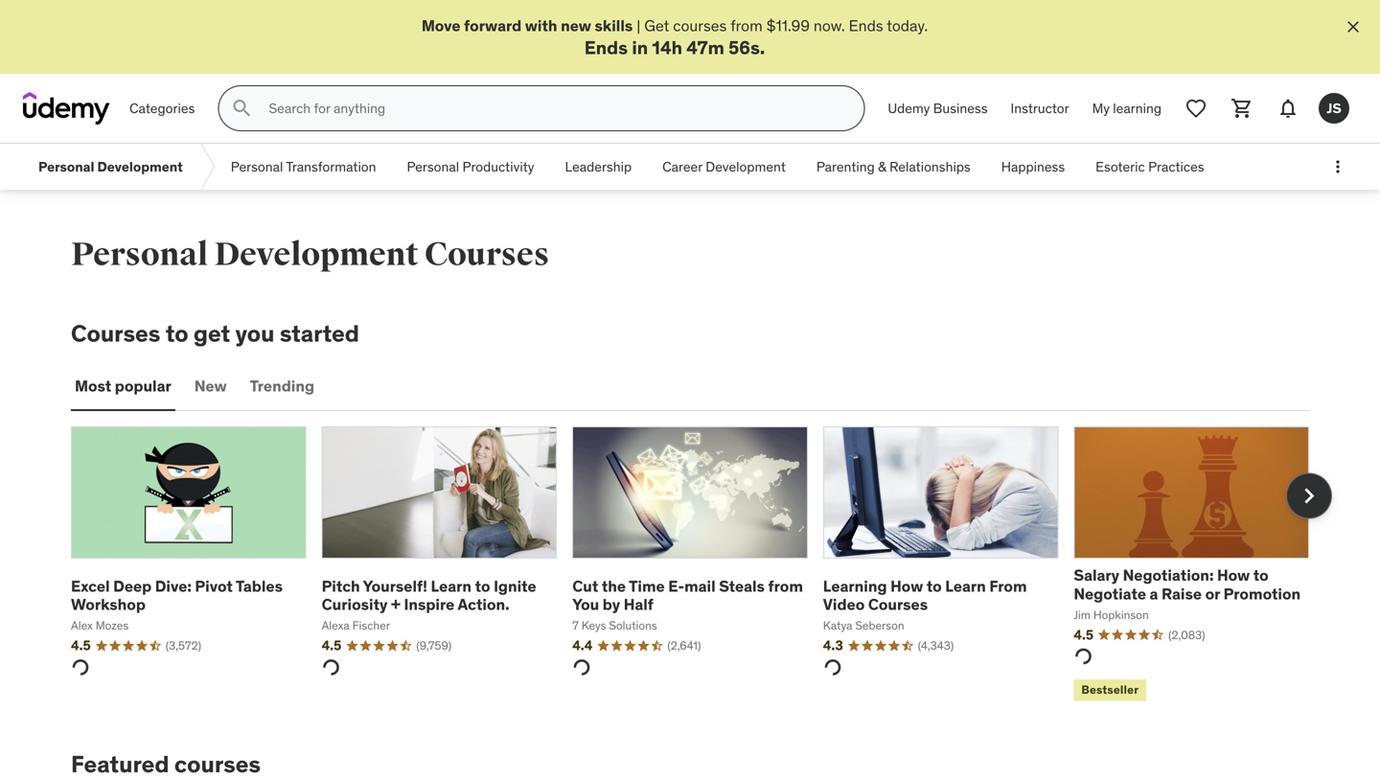 Task type: vqa. For each thing, say whether or not it's contained in the screenshot.
from to the top
yes



Task type: locate. For each thing, give the bounding box(es) containing it.
learn right yourself! on the bottom
[[431, 577, 472, 596]]

+
[[391, 595, 401, 615]]

1 horizontal spatial development
[[214, 235, 419, 275]]

pivot
[[195, 577, 233, 596]]

development down categories 'dropdown button' in the top of the page
[[97, 158, 183, 175]]

to inside "pitch yourself! learn to ignite curiosity + inspire action."
[[475, 577, 490, 596]]

2 vertical spatial courses
[[868, 595, 928, 615]]

2 learn from the left
[[946, 577, 986, 596]]

ends right now.
[[849, 16, 884, 35]]

leadership
[[565, 158, 632, 175]]

negotiation:
[[1123, 566, 1214, 585]]

action.
[[458, 595, 510, 615]]

started
[[280, 319, 359, 348]]

esoteric
[[1096, 158, 1145, 175]]

from up .
[[731, 16, 763, 35]]

instructor
[[1011, 100, 1070, 117]]

0 horizontal spatial how
[[891, 577, 924, 596]]

new
[[561, 16, 591, 35]]

transformation
[[286, 158, 376, 175]]

2 horizontal spatial courses
[[868, 595, 928, 615]]

1 horizontal spatial from
[[768, 577, 803, 596]]

development right career
[[706, 158, 786, 175]]

to
[[166, 319, 188, 348], [1254, 566, 1269, 585], [475, 577, 490, 596], [927, 577, 942, 596]]

personal
[[38, 158, 94, 175], [231, 158, 283, 175], [407, 158, 459, 175], [71, 235, 208, 275]]

courses down the productivity
[[425, 235, 549, 275]]

personal right arrow pointing to subcategory menu links image
[[231, 158, 283, 175]]

how
[[1218, 566, 1250, 585], [891, 577, 924, 596]]

salary negotiation: how to negotiate a raise or promotion link
[[1074, 566, 1301, 604]]

salary negotiation: how to negotiate a raise or promotion
[[1074, 566, 1301, 604]]

personal for personal development courses
[[71, 235, 208, 275]]

1 horizontal spatial how
[[1218, 566, 1250, 585]]

negotiate
[[1074, 584, 1147, 604]]

cut the time e-mail steals from you by half
[[573, 577, 803, 615]]

how right learning
[[891, 577, 924, 596]]

courses right video
[[868, 595, 928, 615]]

salary
[[1074, 566, 1120, 585]]

parenting & relationships link
[[801, 144, 986, 190]]

learn inside "pitch yourself! learn to ignite curiosity + inspire action."
[[431, 577, 472, 596]]

from
[[731, 16, 763, 35], [768, 577, 803, 596]]

0 horizontal spatial development
[[97, 158, 183, 175]]

popular
[[115, 376, 171, 396]]

courses to get you started
[[71, 319, 359, 348]]

in
[[632, 36, 648, 59]]

to left ignite
[[475, 577, 490, 596]]

0 horizontal spatial courses
[[174, 748, 261, 777]]

to right "or"
[[1254, 566, 1269, 585]]

tables
[[236, 577, 283, 596]]

categories button
[[118, 86, 206, 132]]

instructor link
[[1000, 86, 1081, 132]]

career development
[[663, 158, 786, 175]]

0 horizontal spatial courses
[[71, 319, 160, 348]]

development
[[97, 158, 183, 175], [706, 158, 786, 175], [214, 235, 419, 275]]

1 horizontal spatial courses
[[673, 16, 727, 35]]

1 learn from the left
[[431, 577, 472, 596]]

steals
[[719, 577, 765, 596]]

wishlist image
[[1185, 97, 1208, 120]]

learn
[[431, 577, 472, 596], [946, 577, 986, 596]]

Search for anything text field
[[265, 92, 841, 125]]

video
[[823, 595, 865, 615]]

half
[[624, 595, 654, 615]]

forward
[[464, 16, 522, 35]]

learning
[[1113, 100, 1162, 117]]

pitch
[[322, 577, 360, 596]]

udemy
[[888, 100, 930, 117]]

pitch yourself! learn to ignite curiosity + inspire action. link
[[322, 577, 537, 615]]

time
[[629, 577, 665, 596]]

0 horizontal spatial from
[[731, 16, 763, 35]]

.
[[760, 36, 765, 59]]

personal transformation link
[[216, 144, 392, 190]]

2 horizontal spatial development
[[706, 158, 786, 175]]

personal left the productivity
[[407, 158, 459, 175]]

categories
[[129, 100, 195, 117]]

e-
[[668, 577, 685, 596]]

personal productivity link
[[392, 144, 550, 190]]

courses up most popular on the left of the page
[[71, 319, 160, 348]]

promotion
[[1224, 584, 1301, 604]]

0 horizontal spatial learn
[[431, 577, 472, 596]]

learn inside the learning how to learn from video courses
[[946, 577, 986, 596]]

my learning
[[1093, 100, 1162, 117]]

0 vertical spatial courses
[[425, 235, 549, 275]]

1 vertical spatial from
[[768, 577, 803, 596]]

from right steals
[[768, 577, 803, 596]]

parenting & relationships
[[817, 158, 971, 175]]

dive:
[[155, 577, 192, 596]]

personal productivity
[[407, 158, 535, 175]]

personal for personal development
[[38, 158, 94, 175]]

to left from
[[927, 577, 942, 596]]

excel deep dive: pivot tables workshop
[[71, 577, 283, 615]]

get
[[645, 16, 670, 35]]

or
[[1206, 584, 1221, 604]]

&
[[878, 158, 887, 175]]

relationships
[[890, 158, 971, 175]]

most popular
[[75, 376, 171, 396]]

happiness
[[1002, 158, 1065, 175]]

courses
[[425, 235, 549, 275], [71, 319, 160, 348], [868, 595, 928, 615]]

career
[[663, 158, 703, 175]]

personal down personal development link
[[71, 235, 208, 275]]

1 horizontal spatial learn
[[946, 577, 986, 596]]

ends down skills
[[585, 36, 628, 59]]

how right raise
[[1218, 566, 1250, 585]]

learn left from
[[946, 577, 986, 596]]

ends
[[849, 16, 884, 35], [585, 36, 628, 59]]

submit search image
[[230, 97, 253, 120]]

0 vertical spatial courses
[[673, 16, 727, 35]]

courses
[[673, 16, 727, 35], [174, 748, 261, 777]]

personal for personal transformation
[[231, 158, 283, 175]]

personal down udemy image
[[38, 158, 94, 175]]

development up the started
[[214, 235, 419, 275]]

you
[[573, 595, 599, 615]]

happiness link
[[986, 144, 1081, 190]]

0 vertical spatial from
[[731, 16, 763, 35]]

1 vertical spatial courses
[[71, 319, 160, 348]]

with
[[525, 16, 558, 35]]



Task type: describe. For each thing, give the bounding box(es) containing it.
development for personal development
[[97, 158, 183, 175]]

to left get
[[166, 319, 188, 348]]

the
[[602, 577, 626, 596]]

pitch yourself! learn to ignite curiosity + inspire action.
[[322, 577, 537, 615]]

udemy business
[[888, 100, 988, 117]]

js link
[[1312, 86, 1358, 132]]

leadership link
[[550, 144, 647, 190]]

personal for personal productivity
[[407, 158, 459, 175]]

next image
[[1294, 480, 1325, 511]]

my learning link
[[1081, 86, 1174, 132]]

to inside the learning how to learn from video courses
[[927, 577, 942, 596]]

1 horizontal spatial ends
[[849, 16, 884, 35]]

most
[[75, 376, 111, 396]]

raise
[[1162, 584, 1202, 604]]

ignite
[[494, 577, 537, 596]]

carousel element
[[71, 427, 1333, 703]]

trending
[[250, 376, 315, 396]]

courses inside the learning how to learn from video courses
[[868, 595, 928, 615]]

arrow pointing to subcategory menu links image
[[198, 144, 216, 190]]

to inside salary negotiation: how to negotiate a raise or promotion
[[1254, 566, 1269, 585]]

featured
[[71, 748, 169, 777]]

|
[[637, 16, 641, 35]]

how inside salary negotiation: how to negotiate a raise or promotion
[[1218, 566, 1250, 585]]

development for personal development courses
[[214, 235, 419, 275]]

skills
[[595, 16, 633, 35]]

udemy business link
[[877, 86, 1000, 132]]

personal transformation
[[231, 158, 376, 175]]

development for career development
[[706, 158, 786, 175]]

most popular button
[[71, 363, 175, 409]]

featured courses
[[71, 748, 261, 777]]

today.
[[887, 16, 928, 35]]

personal development link
[[23, 144, 198, 190]]

workshop
[[71, 595, 146, 615]]

practices
[[1149, 158, 1205, 175]]

0 horizontal spatial ends
[[585, 36, 628, 59]]

excel deep dive: pivot tables workshop link
[[71, 577, 283, 615]]

udemy image
[[23, 92, 110, 125]]

new button
[[191, 363, 231, 409]]

get
[[194, 319, 230, 348]]

1 horizontal spatial courses
[[425, 235, 549, 275]]

close image
[[1344, 17, 1363, 36]]

productivity
[[463, 158, 535, 175]]

personal development courses
[[71, 235, 549, 275]]

a
[[1150, 584, 1159, 604]]

new
[[194, 376, 227, 396]]

cut
[[573, 577, 599, 596]]

esoteric practices link
[[1081, 144, 1220, 190]]

notifications image
[[1277, 97, 1300, 120]]

courses inside move forward with new skills | get courses from $11.99 now. ends today. ends in 14h 47m 56s .
[[673, 16, 727, 35]]

deep
[[113, 577, 152, 596]]

learning how to learn from video courses link
[[823, 577, 1027, 615]]

my
[[1093, 100, 1110, 117]]

trending button
[[246, 363, 318, 409]]

now.
[[814, 16, 845, 35]]

personal development
[[38, 158, 183, 175]]

business
[[934, 100, 988, 117]]

by
[[603, 595, 620, 615]]

move
[[422, 16, 461, 35]]

$11.99
[[767, 16, 810, 35]]

mail
[[685, 577, 716, 596]]

learning how to learn from video courses
[[823, 577, 1027, 615]]

14h 47m 56s
[[652, 36, 760, 59]]

shopping cart with 0 items image
[[1231, 97, 1254, 120]]

career development link
[[647, 144, 801, 190]]

yourself!
[[363, 577, 428, 596]]

curiosity
[[322, 595, 388, 615]]

more subcategory menu links image
[[1329, 157, 1348, 177]]

from inside move forward with new skills | get courses from $11.99 now. ends today. ends in 14h 47m 56s .
[[731, 16, 763, 35]]

1 vertical spatial courses
[[174, 748, 261, 777]]

esoteric practices
[[1096, 158, 1205, 175]]

how inside the learning how to learn from video courses
[[891, 577, 924, 596]]

learning
[[823, 577, 887, 596]]

excel
[[71, 577, 110, 596]]

js
[[1327, 100, 1342, 117]]

move forward with new skills | get courses from $11.99 now. ends today. ends in 14h 47m 56s .
[[422, 16, 928, 59]]

from inside 'cut the time e-mail steals from you by half'
[[768, 577, 803, 596]]

inspire
[[404, 595, 455, 615]]

from
[[990, 577, 1027, 596]]

you
[[235, 319, 275, 348]]

cut the time e-mail steals from you by half link
[[573, 577, 803, 615]]



